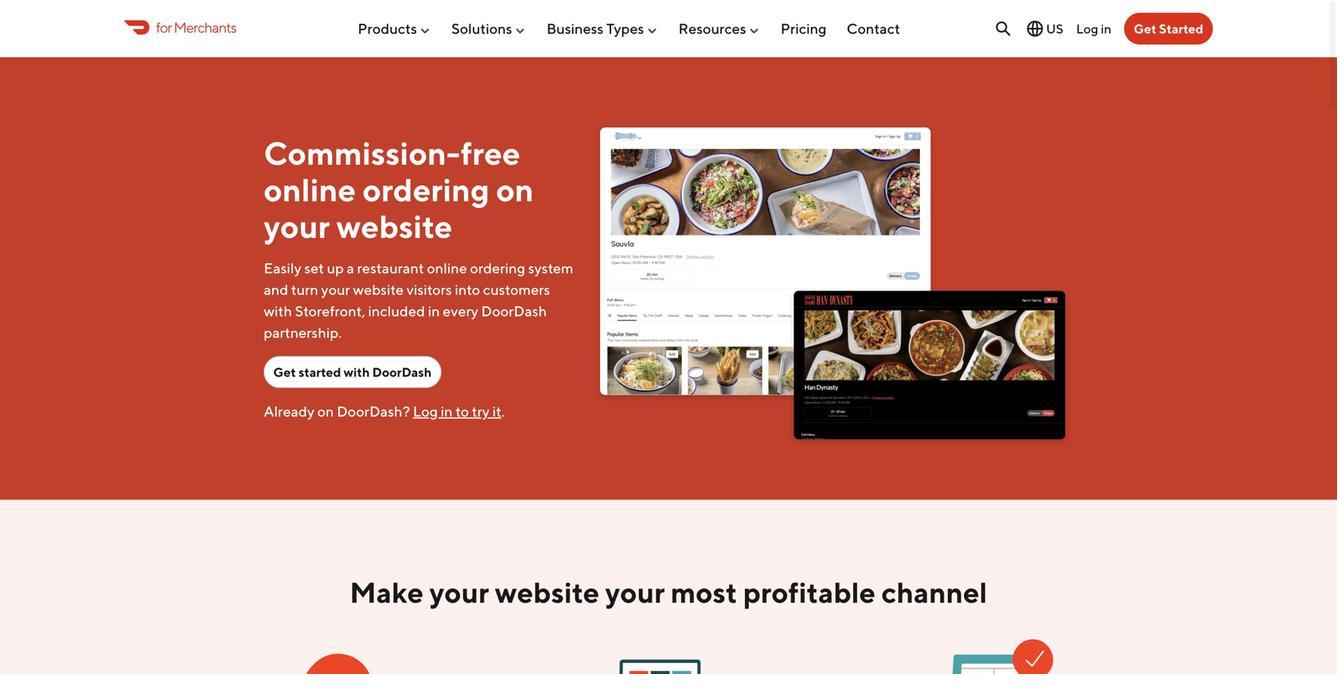 Task type: vqa. For each thing, say whether or not it's contained in the screenshot.
Pricing link
yes



Task type: locate. For each thing, give the bounding box(es) containing it.
0 vertical spatial with
[[264, 302, 292, 320]]

doordash
[[481, 302, 547, 320], [372, 365, 432, 380]]

website
[[336, 207, 452, 245], [353, 281, 404, 298], [495, 575, 599, 609]]

a
[[347, 259, 354, 277]]

restaurant online ordering system image
[[593, 70, 1073, 500]]

in down visitors
[[428, 302, 440, 320]]

get left started
[[273, 365, 296, 380]]

1 vertical spatial log
[[413, 403, 438, 420]]

log in to try it link
[[413, 403, 502, 420]]

0 horizontal spatial in
[[428, 302, 440, 320]]

1 vertical spatial ordering
[[470, 259, 525, 277]]

channel
[[882, 575, 987, 609]]

started
[[299, 365, 341, 380]]

system
[[528, 259, 573, 277]]

0 vertical spatial ordering
[[363, 171, 490, 209]]

0 horizontal spatial log
[[413, 403, 438, 420]]

get for get started with doordash
[[273, 365, 296, 380]]

1 horizontal spatial online
[[427, 259, 467, 277]]

your up easily
[[264, 207, 330, 245]]

already on doordash? log in to try it .
[[264, 403, 505, 420]]

log
[[1076, 21, 1098, 36], [413, 403, 438, 420]]

resources link
[[679, 14, 761, 43]]

us
[[1046, 21, 1063, 36]]

0 vertical spatial website
[[336, 207, 452, 245]]

in left to
[[441, 403, 453, 420]]

0 horizontal spatial online
[[264, 171, 356, 209]]

online up visitors
[[427, 259, 467, 277]]

get left 'started'
[[1134, 21, 1156, 36]]

online up set
[[264, 171, 356, 209]]

get inside button
[[1134, 21, 1156, 36]]

0 vertical spatial on
[[496, 171, 534, 209]]

merchants
[[174, 19, 236, 36]]

it
[[492, 403, 502, 420]]

get started
[[1134, 21, 1203, 36]]

1 horizontal spatial on
[[496, 171, 534, 209]]

commission-free online ordering on your website
[[264, 134, 534, 245]]

solutions link
[[451, 14, 527, 43]]

solutions
[[451, 20, 512, 37]]

direct online ordering from restaurants image
[[614, 635, 723, 674]]

1 horizontal spatial get
[[1134, 21, 1156, 36]]

in inside easily set up a restaurant online ordering system and turn your website visitors into customers with storefront, included in every doordash partnership.
[[428, 302, 440, 320]]

.
[[502, 403, 505, 420]]

0 horizontal spatial with
[[264, 302, 292, 320]]

restaurant
[[357, 259, 424, 277]]

most
[[671, 575, 737, 609]]

1 vertical spatial in
[[428, 302, 440, 320]]

with down and
[[264, 302, 292, 320]]

0 vertical spatial in
[[1101, 21, 1111, 36]]

your down up
[[321, 281, 350, 298]]

and
[[264, 281, 288, 298]]

1 horizontal spatial in
[[441, 403, 453, 420]]

for merchants
[[156, 19, 236, 36]]

0 vertical spatial doordash
[[481, 302, 547, 320]]

storefront,
[[295, 302, 365, 320]]

on inside "commission-free online ordering on your website"
[[496, 171, 534, 209]]

ordering
[[363, 171, 490, 209], [470, 259, 525, 277]]

get started with doordash link
[[264, 356, 441, 388]]

1 vertical spatial online
[[427, 259, 467, 277]]

1 vertical spatial website
[[353, 281, 404, 298]]

partnership.
[[264, 324, 342, 341]]

included
[[368, 302, 425, 320]]

log right us on the top of the page
[[1076, 21, 1098, 36]]

in right us on the top of the page
[[1101, 21, 1111, 36]]

turn
[[291, 281, 318, 298]]

1 vertical spatial get
[[273, 365, 296, 380]]

2 vertical spatial in
[[441, 403, 453, 420]]

online inside "commission-free online ordering on your website"
[[264, 171, 356, 209]]

0 vertical spatial get
[[1134, 21, 1156, 36]]

products
[[358, 20, 417, 37]]

your right make in the left of the page
[[430, 575, 489, 609]]

1 horizontal spatial doordash
[[481, 302, 547, 320]]

doordash up already on doordash? log in to try it .
[[372, 365, 432, 380]]

online
[[264, 171, 356, 209], [427, 259, 467, 277]]

up
[[327, 259, 344, 277]]

set
[[304, 259, 324, 277]]

log in link
[[1076, 21, 1111, 36]]

with right started
[[344, 365, 370, 380]]

ordering inside "commission-free online ordering on your website"
[[363, 171, 490, 209]]

doordash down customers
[[481, 302, 547, 320]]

get
[[1134, 21, 1156, 36], [273, 365, 296, 380]]

log left to
[[413, 403, 438, 420]]

0 horizontal spatial get
[[273, 365, 296, 380]]

1 vertical spatial doordash
[[372, 365, 432, 380]]

website inside "commission-free online ordering on your website"
[[336, 207, 452, 245]]

0 vertical spatial online
[[264, 171, 356, 209]]

1 vertical spatial with
[[344, 365, 370, 380]]

your
[[264, 207, 330, 245], [321, 281, 350, 298], [430, 575, 489, 609], [605, 575, 665, 609]]

1 horizontal spatial with
[[344, 365, 370, 380]]

with inside 'get started with doordash' link
[[344, 365, 370, 380]]

with
[[264, 302, 292, 320], [344, 365, 370, 380]]

in
[[1101, 21, 1111, 36], [428, 302, 440, 320], [441, 403, 453, 420]]

pricing link
[[781, 14, 827, 43]]

easily
[[264, 259, 301, 277]]

resources
[[679, 20, 746, 37]]

1 vertical spatial on
[[317, 403, 334, 420]]

on
[[496, 171, 534, 209], [317, 403, 334, 420]]

easy to use restaurant online ordering image
[[948, 635, 1056, 674]]

1 horizontal spatial log
[[1076, 21, 1098, 36]]



Task type: describe. For each thing, give the bounding box(es) containing it.
try
[[472, 403, 490, 420]]

commission-
[[264, 134, 461, 172]]

started
[[1159, 21, 1203, 36]]

get started button
[[1124, 13, 1213, 45]]

commission-free online ordering image
[[281, 635, 389, 674]]

every
[[443, 302, 478, 320]]

0 horizontal spatial on
[[317, 403, 334, 420]]

visitors
[[407, 281, 452, 298]]

doordash inside easily set up a restaurant online ordering system and turn your website visitors into customers with storefront, included in every doordash partnership.
[[481, 302, 547, 320]]

products link
[[358, 14, 431, 43]]

0 horizontal spatial doordash
[[372, 365, 432, 380]]

0 vertical spatial log
[[1076, 21, 1098, 36]]

globe line image
[[1025, 19, 1045, 38]]

types
[[606, 20, 644, 37]]

with inside easily set up a restaurant online ordering system and turn your website visitors into customers with storefront, included in every doordash partnership.
[[264, 302, 292, 320]]

to
[[456, 403, 469, 420]]

your left most
[[605, 575, 665, 609]]

contact link
[[847, 14, 900, 43]]

your inside easily set up a restaurant online ordering system and turn your website visitors into customers with storefront, included in every doordash partnership.
[[321, 281, 350, 298]]

log in
[[1076, 21, 1111, 36]]

doordash?
[[337, 403, 410, 420]]

contact
[[847, 20, 900, 37]]

pricing
[[781, 20, 827, 37]]

make
[[350, 575, 424, 609]]

make your website your most profitable channel
[[350, 575, 987, 609]]

business types
[[547, 20, 644, 37]]

your inside "commission-free online ordering on your website"
[[264, 207, 330, 245]]

business
[[547, 20, 603, 37]]

free
[[461, 134, 520, 172]]

get started with doordash
[[273, 365, 432, 380]]

get for get started
[[1134, 21, 1156, 36]]

ordering inside easily set up a restaurant online ordering system and turn your website visitors into customers with storefront, included in every doordash partnership.
[[470, 259, 525, 277]]

for merchants link
[[124, 17, 236, 38]]

already
[[264, 403, 314, 420]]

profitable
[[743, 575, 876, 609]]

online inside easily set up a restaurant online ordering system and turn your website visitors into customers with storefront, included in every doordash partnership.
[[427, 259, 467, 277]]

customers
[[483, 281, 550, 298]]

into
[[455, 281, 480, 298]]

website inside easily set up a restaurant online ordering system and turn your website visitors into customers with storefront, included in every doordash partnership.
[[353, 281, 404, 298]]

easily set up a restaurant online ordering system and turn your website visitors into customers with storefront, included in every doordash partnership.
[[264, 259, 573, 341]]

business types link
[[547, 14, 658, 43]]

2 horizontal spatial in
[[1101, 21, 1111, 36]]

2 vertical spatial website
[[495, 575, 599, 609]]

for
[[156, 19, 172, 36]]



